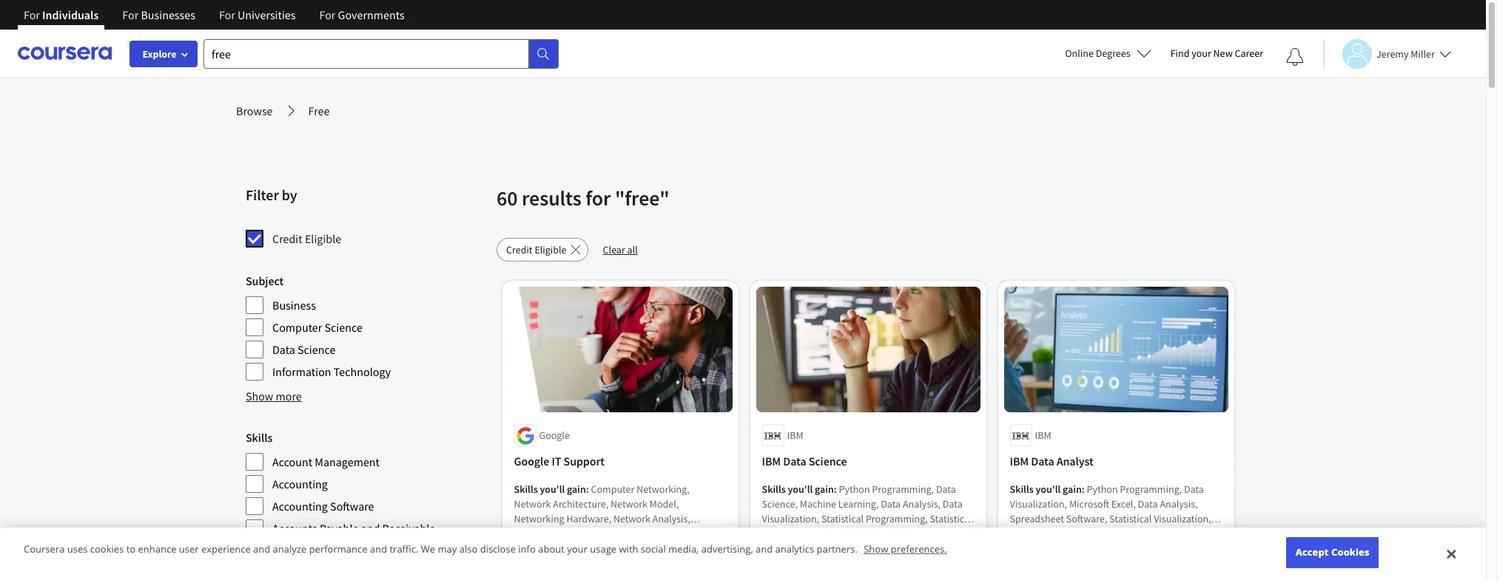 Task type: vqa. For each thing, say whether or not it's contained in the screenshot.
left Specialization
no



Task type: describe. For each thing, give the bounding box(es) containing it.
eligible inside credit eligible button
[[535, 243, 567, 257]]

science for data science
[[298, 343, 336, 357]]

0 horizontal spatial credit
[[272, 232, 302, 246]]

new
[[1213, 47, 1233, 60]]

career
[[1235, 47, 1263, 60]]

jeremy miller
[[1377, 47, 1435, 60]]

management
[[315, 455, 380, 470]]

information technology
[[272, 365, 391, 380]]

social
[[641, 544, 666, 557]]

for for businesses
[[122, 7, 139, 22]]

explore
[[142, 47, 177, 61]]

google for google it support
[[514, 455, 550, 470]]

browse link
[[236, 102, 273, 120]]

credit eligible button
[[497, 238, 588, 262]]

gain for support
[[567, 484, 586, 497]]

analytics
[[775, 544, 814, 557]]

preferences.
[[891, 544, 947, 557]]

businesses
[[141, 7, 195, 22]]

media,
[[669, 544, 699, 557]]

partners.
[[817, 544, 858, 557]]

experience
[[201, 544, 251, 557]]

cookies
[[90, 544, 124, 557]]

analyst
[[1057, 455, 1094, 470]]

for businesses
[[122, 7, 195, 22]]

and left "analyze"
[[253, 544, 270, 557]]

software
[[330, 500, 374, 514]]

show more for information technology
[[246, 389, 302, 404]]

browse
[[236, 104, 273, 118]]

60 results for "free"
[[497, 185, 670, 212]]

filter by
[[246, 186, 297, 204]]

for for universities
[[219, 7, 235, 22]]

account
[[272, 455, 312, 470]]

for for individuals
[[24, 7, 40, 22]]

0 horizontal spatial eligible
[[305, 232, 341, 246]]

filter
[[246, 186, 279, 204]]

skills for ibm data science
[[762, 484, 786, 497]]

online degrees
[[1065, 47, 1131, 60]]

business
[[272, 298, 316, 313]]

performance
[[309, 544, 368, 557]]

4.6 (118k reviews)
[[777, 543, 856, 556]]

data inside subject group
[[272, 343, 295, 357]]

reviews) for ibm data science
[[820, 543, 856, 556]]

info
[[518, 544, 536, 557]]

ibm data science link
[[762, 453, 975, 471]]

you'll for support
[[540, 484, 565, 497]]

support
[[564, 455, 605, 470]]

free
[[308, 104, 330, 118]]

governments
[[338, 7, 405, 22]]

show right partners.
[[864, 544, 888, 557]]

individuals
[[42, 7, 99, 22]]

clear all button
[[594, 238, 647, 262]]

and inside skills group
[[361, 522, 380, 537]]

ibm data science
[[762, 455, 847, 470]]

information
[[272, 365, 331, 380]]

all
[[627, 243, 638, 257]]

: for ibm data analyst
[[1082, 484, 1085, 497]]

skills inside group
[[246, 431, 273, 446]]

4.8
[[529, 543, 543, 556]]

show for accounts payable and receivable
[[246, 546, 273, 561]]

miller
[[1411, 47, 1435, 60]]

data for ibm data analyst
[[1032, 455, 1055, 470]]

accept
[[1296, 546, 1329, 560]]

computer
[[272, 320, 322, 335]]

skills you'll gain : for analyst
[[1010, 484, 1087, 497]]

online degrees button
[[1053, 37, 1163, 70]]

analyze
[[273, 544, 307, 557]]

skills for google it support
[[514, 484, 538, 497]]

show for information technology
[[246, 389, 273, 404]]

"free"
[[615, 185, 670, 212]]

clear
[[603, 243, 625, 257]]

you'll for science
[[788, 484, 813, 497]]

accept cookies
[[1296, 546, 1370, 560]]

technology
[[334, 365, 391, 380]]

results
[[522, 185, 582, 212]]

: for ibm data science
[[834, 484, 837, 497]]

reviews) for google it support
[[579, 543, 616, 556]]

find
[[1171, 47, 1190, 60]]

computer science
[[272, 320, 363, 335]]

may
[[438, 544, 457, 557]]

(180.4k
[[546, 543, 577, 556]]

for governments
[[319, 7, 405, 22]]

uses
[[67, 544, 88, 557]]

for
[[586, 185, 611, 212]]

universities
[[238, 7, 296, 22]]

it
[[552, 455, 562, 470]]

60
[[497, 185, 518, 212]]

account management
[[272, 455, 380, 470]]

4.6
[[777, 543, 791, 556]]

for individuals
[[24, 7, 99, 22]]

show more button for accounts
[[246, 545, 302, 562]]

subject
[[246, 274, 284, 289]]

show preferences. link
[[864, 544, 947, 557]]

accept cookies button
[[1286, 538, 1379, 569]]

ibm data analyst link
[[1010, 453, 1223, 471]]

gain for science
[[815, 484, 834, 497]]

coursera uses cookies to enhance user experience and analyze performance and traffic. we may also disclose info about your usage with social media, advertising, and analytics partners. show preferences.
[[24, 544, 947, 557]]



Task type: locate. For each thing, give the bounding box(es) containing it.
show more down the information
[[246, 389, 302, 404]]

google it support link
[[514, 453, 727, 471]]

1 horizontal spatial gain
[[815, 484, 834, 497]]

more down accounts
[[276, 546, 302, 561]]

more down the information
[[276, 389, 302, 404]]

3 skills you'll gain : from the left
[[1010, 484, 1087, 497]]

1 horizontal spatial :
[[834, 484, 837, 497]]

1 vertical spatial accounting
[[272, 500, 328, 514]]

accounting down account
[[272, 477, 328, 492]]

data for ibm data science
[[784, 455, 807, 470]]

credit inside button
[[506, 243, 533, 257]]

1 vertical spatial show more button
[[246, 545, 302, 562]]

skills for ibm data analyst
[[1010, 484, 1034, 497]]

show more for accounts payable and receivable
[[246, 546, 302, 561]]

1 horizontal spatial you'll
[[788, 484, 813, 497]]

credit down 60
[[506, 243, 533, 257]]

science for computer science
[[325, 320, 363, 335]]

help center image
[[1448, 543, 1465, 560]]

banner navigation
[[12, 0, 416, 41]]

1 horizontal spatial reviews)
[[820, 543, 856, 556]]

your
[[1192, 47, 1211, 60], [567, 544, 588, 557]]

show notifications image
[[1286, 48, 1304, 66]]

gain for analyst
[[1063, 484, 1082, 497]]

and left 4.6
[[756, 544, 773, 557]]

skills you'll gain :
[[514, 484, 591, 497], [762, 484, 839, 497], [1010, 484, 1087, 497]]

jeremy
[[1377, 47, 1409, 60]]

skills you'll gain : down ibm data science
[[762, 484, 839, 497]]

2 reviews) from the left
[[820, 543, 856, 556]]

0 vertical spatial your
[[1192, 47, 1211, 60]]

0 horizontal spatial gain
[[567, 484, 586, 497]]

accounting
[[272, 477, 328, 492], [272, 500, 328, 514]]

more for accounts payable and receivable
[[276, 546, 302, 561]]

degrees
[[1096, 47, 1131, 60]]

data science
[[272, 343, 336, 357]]

ibm data analyst
[[1010, 455, 1094, 470]]

2 gain from the left
[[815, 484, 834, 497]]

0 horizontal spatial credit eligible
[[272, 232, 341, 246]]

2 horizontal spatial data
[[1032, 455, 1055, 470]]

1 skills you'll gain : from the left
[[514, 484, 591, 497]]

accounting up accounts
[[272, 500, 328, 514]]

1 show more from the top
[[246, 389, 302, 404]]

for left universities
[[219, 7, 235, 22]]

science
[[325, 320, 363, 335], [298, 343, 336, 357], [809, 455, 847, 470]]

find your new career
[[1171, 47, 1263, 60]]

eligible down results
[[535, 243, 567, 257]]

1 horizontal spatial eligible
[[535, 243, 567, 257]]

0 horizontal spatial data
[[272, 343, 295, 357]]

0 horizontal spatial your
[[567, 544, 588, 557]]

1 vertical spatial your
[[567, 544, 588, 557]]

about
[[538, 544, 565, 557]]

ibm
[[787, 430, 804, 443], [1035, 430, 1052, 443], [762, 455, 781, 470], [1010, 455, 1029, 470]]

: down analyst
[[1082, 484, 1085, 497]]

credit eligible inside button
[[506, 243, 567, 257]]

What do you want to learn? text field
[[204, 39, 529, 68]]

show more down accounts
[[246, 546, 302, 561]]

2 more from the top
[[276, 546, 302, 561]]

4.8 (180.4k reviews)
[[529, 543, 616, 556]]

and left traffic.
[[370, 544, 387, 557]]

2 horizontal spatial skills you'll gain :
[[1010, 484, 1087, 497]]

gain
[[567, 484, 586, 497], [815, 484, 834, 497], [1063, 484, 1082, 497]]

receivable
[[382, 522, 435, 537]]

show down the information
[[246, 389, 273, 404]]

show down accounts
[[246, 546, 273, 561]]

advertising,
[[701, 544, 753, 557]]

google up it
[[540, 430, 570, 443]]

coursera
[[24, 544, 65, 557]]

1 show more button from the top
[[246, 388, 302, 406]]

1 vertical spatial google
[[514, 455, 550, 470]]

1 : from the left
[[586, 484, 589, 497]]

skills down ibm data science
[[762, 484, 786, 497]]

3 gain from the left
[[1063, 484, 1082, 497]]

2 : from the left
[[834, 484, 837, 497]]

skills you'll gain : for support
[[514, 484, 591, 497]]

1 horizontal spatial your
[[1192, 47, 1211, 60]]

traffic.
[[390, 544, 418, 557]]

2 horizontal spatial you'll
[[1036, 484, 1061, 497]]

: down support
[[586, 484, 589, 497]]

eligible
[[305, 232, 341, 246], [535, 243, 567, 257]]

accounts
[[272, 522, 317, 537]]

credit down by
[[272, 232, 302, 246]]

1 accounting from the top
[[272, 477, 328, 492]]

1 vertical spatial science
[[298, 343, 336, 357]]

more for information technology
[[276, 389, 302, 404]]

2 vertical spatial science
[[809, 455, 847, 470]]

gain down analyst
[[1063, 484, 1082, 497]]

you'll
[[540, 484, 565, 497], [788, 484, 813, 497], [1036, 484, 1061, 497]]

show more button down accounts
[[246, 545, 302, 562]]

credit eligible down results
[[506, 243, 567, 257]]

subject group
[[246, 272, 488, 382]]

with
[[619, 544, 638, 557]]

data
[[272, 343, 295, 357], [784, 455, 807, 470], [1032, 455, 1055, 470]]

1 horizontal spatial skills you'll gain :
[[762, 484, 839, 497]]

1 horizontal spatial credit
[[506, 243, 533, 257]]

None search field
[[204, 39, 559, 68]]

1 for from the left
[[24, 7, 40, 22]]

2 show more from the top
[[246, 546, 302, 561]]

1 reviews) from the left
[[579, 543, 616, 556]]

by
[[282, 186, 297, 204]]

you'll down the ibm data analyst in the right bottom of the page
[[1036, 484, 1061, 497]]

online
[[1065, 47, 1094, 60]]

clear all
[[603, 243, 638, 257]]

jeremy miller button
[[1323, 39, 1451, 68]]

show more button
[[246, 388, 302, 406], [246, 545, 302, 562]]

accounting for accounting software
[[272, 500, 328, 514]]

2 accounting from the top
[[272, 500, 328, 514]]

you'll down ibm data science
[[788, 484, 813, 497]]

0 vertical spatial show more
[[246, 389, 302, 404]]

2 skills you'll gain : from the left
[[762, 484, 839, 497]]

4 for from the left
[[319, 7, 336, 22]]

show more
[[246, 389, 302, 404], [246, 546, 302, 561]]

credit
[[272, 232, 302, 246], [506, 243, 533, 257]]

0 vertical spatial show more button
[[246, 388, 302, 406]]

show more button for information
[[246, 388, 302, 406]]

more
[[276, 389, 302, 404], [276, 546, 302, 561]]

skills you'll gain : for science
[[762, 484, 839, 497]]

0 vertical spatial accounting
[[272, 477, 328, 492]]

reviews) left with
[[579, 543, 616, 556]]

: down ibm data science
[[834, 484, 837, 497]]

we
[[421, 544, 435, 557]]

user
[[179, 544, 199, 557]]

0 vertical spatial science
[[325, 320, 363, 335]]

your right find
[[1192, 47, 1211, 60]]

google left it
[[514, 455, 550, 470]]

google
[[540, 430, 570, 443], [514, 455, 550, 470]]

0 vertical spatial google
[[540, 430, 570, 443]]

0 horizontal spatial skills you'll gain :
[[514, 484, 591, 497]]

3 you'll from the left
[[1036, 484, 1061, 497]]

reviews) right (118k
[[820, 543, 856, 556]]

google for google
[[540, 430, 570, 443]]

accounting for accounting
[[272, 477, 328, 492]]

google it support
[[514, 455, 605, 470]]

you'll down it
[[540, 484, 565, 497]]

(118k
[[794, 543, 818, 556]]

cookies
[[1331, 546, 1370, 560]]

also
[[459, 544, 478, 557]]

usage
[[590, 544, 617, 557]]

find your new career link
[[1163, 44, 1271, 63]]

1 you'll from the left
[[540, 484, 565, 497]]

1 more from the top
[[276, 389, 302, 404]]

enhance
[[138, 544, 176, 557]]

skills down google it support
[[514, 484, 538, 497]]

1 gain from the left
[[567, 484, 586, 497]]

1 horizontal spatial data
[[784, 455, 807, 470]]

skills down the ibm data analyst in the right bottom of the page
[[1010, 484, 1034, 497]]

and down software
[[361, 522, 380, 537]]

2 you'll from the left
[[788, 484, 813, 497]]

show more button down the information
[[246, 388, 302, 406]]

gain down support
[[567, 484, 586, 497]]

0 vertical spatial more
[[276, 389, 302, 404]]

coursera image
[[18, 42, 112, 65]]

for left governments
[[319, 7, 336, 22]]

your right about
[[567, 544, 588, 557]]

for
[[24, 7, 40, 22], [122, 7, 139, 22], [219, 7, 235, 22], [319, 7, 336, 22]]

gain down ibm data science
[[815, 484, 834, 497]]

0 horizontal spatial :
[[586, 484, 589, 497]]

1 horizontal spatial credit eligible
[[506, 243, 567, 257]]

accounting software
[[272, 500, 374, 514]]

3 : from the left
[[1082, 484, 1085, 497]]

to
[[126, 544, 136, 557]]

for for governments
[[319, 7, 336, 22]]

eligible up business
[[305, 232, 341, 246]]

3 for from the left
[[219, 7, 235, 22]]

1 vertical spatial show more
[[246, 546, 302, 561]]

payable
[[320, 522, 359, 537]]

you'll for analyst
[[1036, 484, 1061, 497]]

2 horizontal spatial :
[[1082, 484, 1085, 497]]

skills group
[[246, 429, 488, 539]]

:
[[586, 484, 589, 497], [834, 484, 837, 497], [1082, 484, 1085, 497]]

2 for from the left
[[122, 7, 139, 22]]

credit eligible down by
[[272, 232, 341, 246]]

credit eligible
[[272, 232, 341, 246], [506, 243, 567, 257]]

for left businesses
[[122, 7, 139, 22]]

1 vertical spatial more
[[276, 546, 302, 561]]

: for google it support
[[586, 484, 589, 497]]

0 horizontal spatial reviews)
[[579, 543, 616, 556]]

for universities
[[219, 7, 296, 22]]

2 show more button from the top
[[246, 545, 302, 562]]

skills you'll gain : down the ibm data analyst in the right bottom of the page
[[1010, 484, 1087, 497]]

skills up account
[[246, 431, 273, 446]]

disclose
[[480, 544, 516, 557]]

skills you'll gain : down it
[[514, 484, 591, 497]]

2 horizontal spatial gain
[[1063, 484, 1082, 497]]

accounts payable and receivable
[[272, 522, 435, 537]]

skills
[[246, 431, 273, 446], [514, 484, 538, 497], [762, 484, 786, 497], [1010, 484, 1034, 497]]

for left individuals
[[24, 7, 40, 22]]

explore button
[[130, 41, 198, 67]]

0 horizontal spatial you'll
[[540, 484, 565, 497]]



